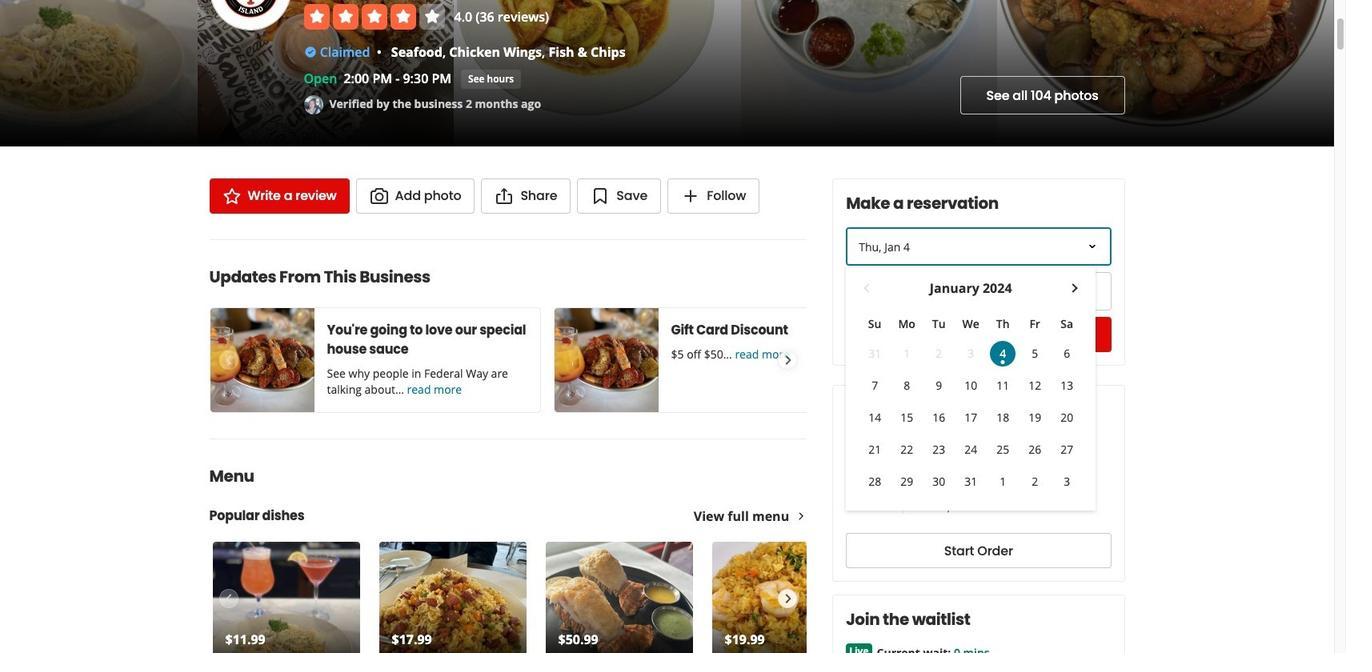 Task type: vqa. For each thing, say whether or not it's contained in the screenshot.
4th row from the bottom
yes



Task type: describe. For each thing, give the bounding box(es) containing it.
photo of crawfish island - federal way, wa, us. curry seafood image
[[453, 0, 741, 146]]

previous image for next image
[[219, 351, 237, 370]]

grilled lobster image
[[545, 542, 693, 653]]

tue jan 2, 2024 cell
[[926, 341, 952, 367]]

next image
[[779, 351, 796, 370]]

Select a date text field
[[846, 227, 1111, 266]]

updates from this business element
[[184, 239, 885, 413]]

photo of crawfish island - federal way, wa, us. garlic noodle with shrimp!! image
[[0, 0, 198, 146]]

mon jan 1, 2024 cell
[[894, 341, 920, 367]]

photo of crawfish island - federal way, wa, us. seafood boil image
[[997, 0, 1334, 146]]

24 save outline v2 image
[[591, 186, 610, 206]]

thu jan 4, 2024 cell
[[987, 338, 1019, 370]]

sausage fried rice image
[[379, 542, 526, 653]]

16 claim filled v2 image
[[304, 46, 317, 58]]

next image
[[779, 589, 796, 608]]

wed jan 3, 2024 cell
[[958, 341, 984, 367]]

previous image for next icon
[[219, 589, 237, 608]]

24 star v2 image
[[222, 186, 241, 206]]

sun dec 31, 2023 cell
[[862, 341, 888, 367]]

1 row from the top
[[859, 311, 1083, 338]]

3 row from the top
[[859, 370, 1083, 402]]

photo of crawfish island - federal way, wa, us. combo shrimp cocktail and oyster image
[[741, 0, 997, 146]]



Task type: locate. For each thing, give the bounding box(es) containing it.
24 add v2 image
[[681, 186, 700, 206]]

14 chevron right outline image
[[796, 511, 807, 522]]

None field
[[982, 272, 1111, 311], [848, 274, 974, 309], [982, 272, 1111, 311], [848, 274, 974, 309]]

tab list
[[846, 440, 998, 472]]

24 camera v2 image
[[369, 186, 389, 206]]

1 previous image from the top
[[219, 351, 237, 370]]

you're going to love our special house  sauce image
[[210, 308, 314, 412]]

grid
[[859, 279, 1083, 498]]

row
[[859, 311, 1083, 338], [859, 338, 1083, 370], [859, 370, 1083, 402], [859, 402, 1083, 434], [859, 434, 1083, 466], [859, 466, 1083, 498]]

5 row from the top
[[859, 434, 1083, 466]]

4 row from the top
[[859, 402, 1083, 434]]

0 vertical spatial previous image
[[219, 351, 237, 370]]

fri feb 2, 2024 cell
[[1022, 469, 1048, 495]]

4 star rating image
[[304, 4, 445, 30]]

thu feb 1, 2024 cell
[[990, 469, 1016, 495]]

row group
[[859, 338, 1083, 498]]

6 row from the top
[[859, 466, 1083, 498]]

garlic noodles image
[[212, 542, 360, 653]]

previous image
[[219, 351, 237, 370], [219, 589, 237, 608]]

photo of crawfish island - federal way, wa, us. catfish image
[[198, 0, 453, 146]]

special fried rice seafood image
[[712, 542, 859, 653]]

tab panel
[[846, 472, 998, 479]]

photo of crawfish island - federal way, wa, us. raw oysters image
[[1334, 0, 1346, 146]]

2 row from the top
[[859, 338, 1083, 370]]

sat feb 3, 2024 cell
[[1054, 469, 1080, 495]]

2 previous image from the top
[[219, 589, 237, 608]]

gift card discount image
[[554, 308, 658, 412]]

1 vertical spatial previous image
[[219, 589, 237, 608]]

menu element
[[184, 439, 862, 653]]

24 share v2 image
[[495, 186, 514, 206]]



